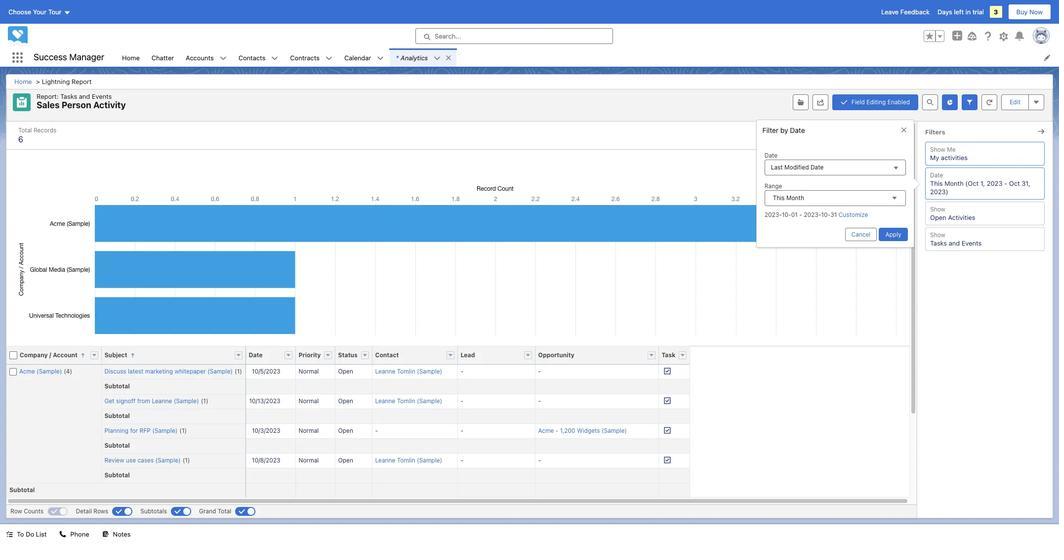 Task type: describe. For each thing, give the bounding box(es) containing it.
search...
[[435, 32, 461, 40]]

leave
[[882, 8, 899, 16]]

text default image inside phone button
[[59, 531, 66, 538]]

chatter
[[152, 54, 174, 62]]

list
[[36, 530, 47, 538]]

home link
[[116, 48, 146, 67]]

now
[[1030, 8, 1043, 16]]

success manager
[[34, 52, 104, 62]]

search... button
[[416, 28, 613, 44]]

buy
[[1017, 8, 1028, 16]]

contacts
[[239, 54, 266, 62]]

list item containing *
[[390, 48, 457, 67]]

notes
[[113, 530, 131, 538]]

in
[[966, 8, 971, 16]]

accounts link
[[180, 48, 220, 67]]

days left in trial
[[938, 8, 984, 16]]

phone button
[[54, 524, 95, 544]]

choose
[[8, 8, 31, 16]]

your
[[33, 8, 46, 16]]

*
[[396, 54, 399, 62]]

days
[[938, 8, 953, 16]]

left
[[954, 8, 964, 16]]

contracts link
[[284, 48, 326, 67]]

text default image inside contracts list item
[[326, 55, 333, 62]]

chatter link
[[146, 48, 180, 67]]

* analytics
[[396, 54, 428, 62]]

feedback
[[901, 8, 930, 16]]

buy now button
[[1008, 4, 1052, 20]]

leave feedback link
[[882, 8, 930, 16]]

text default image inside accounts list item
[[220, 55, 227, 62]]

notes button
[[96, 524, 137, 544]]

manager
[[69, 52, 104, 62]]

contracts
[[290, 54, 320, 62]]

home
[[122, 54, 140, 62]]

analytics
[[401, 54, 428, 62]]

tour
[[48, 8, 62, 16]]

to do list button
[[0, 524, 53, 544]]

calendar link
[[338, 48, 377, 67]]

do
[[26, 530, 34, 538]]



Task type: vqa. For each thing, say whether or not it's contained in the screenshot.
'toolbar'
no



Task type: locate. For each thing, give the bounding box(es) containing it.
text default image right accounts
[[220, 55, 227, 62]]

text default image inside calendar list item
[[377, 55, 384, 62]]

success
[[34, 52, 67, 62]]

choose your tour
[[8, 8, 62, 16]]

accounts list item
[[180, 48, 233, 67]]

text default image left to
[[6, 531, 13, 538]]

buy now
[[1017, 8, 1043, 16]]

contacts link
[[233, 48, 271, 67]]

text default image left *
[[377, 55, 384, 62]]

list item
[[390, 48, 457, 67]]

group
[[924, 30, 945, 42]]

contracts list item
[[284, 48, 338, 67]]

to
[[17, 530, 24, 538]]

list containing home
[[116, 48, 1059, 67]]

list
[[116, 48, 1059, 67]]

text default image right the contracts
[[326, 55, 333, 62]]

text default image inside notes button
[[102, 531, 109, 538]]

calendar list item
[[338, 48, 390, 67]]

text default image left notes
[[102, 531, 109, 538]]

to do list
[[17, 530, 47, 538]]

phone
[[70, 530, 89, 538]]

text default image
[[271, 55, 278, 62]]

text default image right 'analytics' in the left of the page
[[434, 55, 441, 62]]

trial
[[973, 8, 984, 16]]

calendar
[[344, 54, 371, 62]]

text default image
[[445, 54, 452, 61], [220, 55, 227, 62], [326, 55, 333, 62], [377, 55, 384, 62], [434, 55, 441, 62], [6, 531, 13, 538], [59, 531, 66, 538], [102, 531, 109, 538]]

leave feedback
[[882, 8, 930, 16]]

text default image inside to do list button
[[6, 531, 13, 538]]

contacts list item
[[233, 48, 284, 67]]

text default image left phone
[[59, 531, 66, 538]]

3
[[994, 8, 998, 16]]

accounts
[[186, 54, 214, 62]]

text default image down 'search...'
[[445, 54, 452, 61]]

choose your tour button
[[8, 4, 71, 20]]



